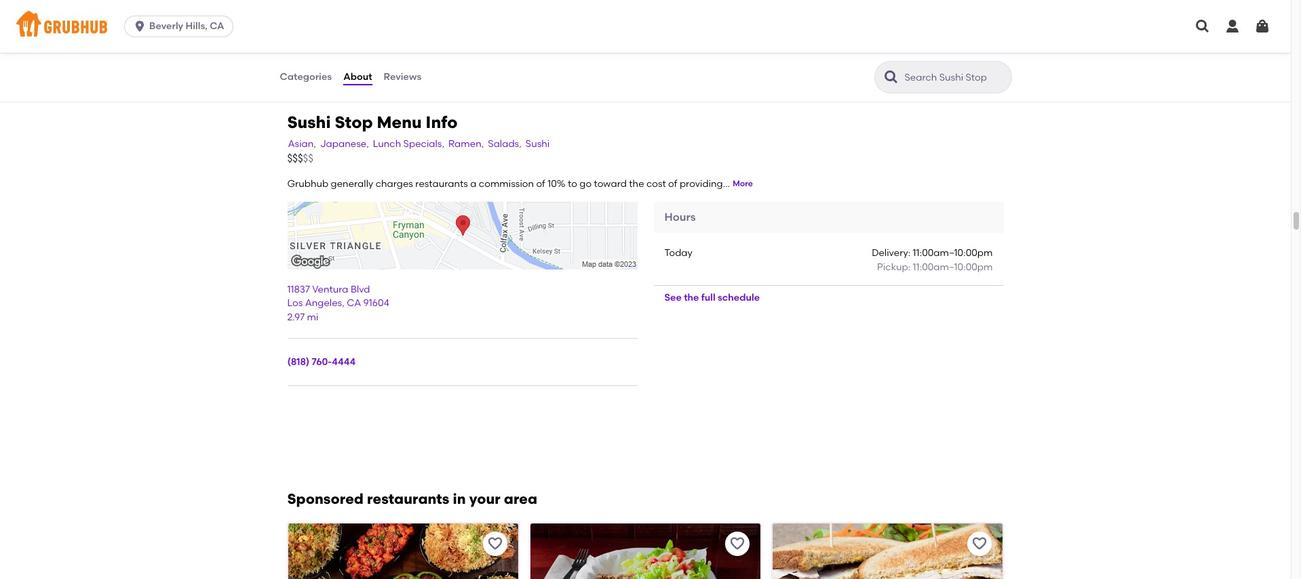 Task type: vqa. For each thing, say whether or not it's contained in the screenshot.
Plus Icon within the "CHOPPED HOUSE" 'Button'
no



Task type: describe. For each thing, give the bounding box(es) containing it.
in
[[453, 491, 466, 508]]

1 of from the left
[[536, 178, 545, 190]]

beverly
[[149, 20, 183, 32]]

mi
[[307, 312, 318, 323]]

1 horizontal spatial svg image
[[1195, 18, 1211, 35]]

japanese,
[[320, 138, 369, 150]]

go
[[580, 178, 592, 190]]

reviews
[[384, 71, 421, 83]]

Search Sushi Stop search field
[[903, 71, 1007, 84]]

menu
[[377, 113, 422, 133]]

a
[[470, 178, 477, 190]]

grubhub generally charges restaurants a commission of 10% to go toward the cost of providing ... more
[[287, 178, 753, 190]]

angeles
[[305, 298, 342, 310]]

salads, button
[[487, 137, 522, 152]]

search icon image
[[883, 69, 899, 85]]

10%
[[548, 178, 566, 190]]

asian, button
[[287, 137, 317, 152]]

the inside button
[[684, 292, 699, 304]]

reviews button
[[383, 53, 422, 102]]

...
[[723, 178, 730, 190]]

pickup: 11:00am–10:00pm
[[877, 262, 993, 273]]

generally
[[331, 178, 373, 190]]

1 vertical spatial restaurants
[[367, 491, 449, 508]]

grubhub
[[287, 178, 328, 190]]

main navigation navigation
[[0, 0, 1291, 53]]

salads,
[[488, 138, 522, 150]]

sushi button
[[525, 137, 550, 152]]

specials,
[[403, 138, 444, 150]]

svg image
[[1254, 18, 1271, 35]]

categories
[[280, 71, 332, 83]]

0 horizontal spatial sushi
[[287, 113, 331, 133]]

(818)
[[287, 357, 309, 368]]

hills,
[[186, 20, 207, 32]]

asian, japanese, lunch specials, ramen, salads, sushi
[[288, 138, 550, 150]]

lunch specials, button
[[372, 137, 445, 152]]

full
[[701, 292, 715, 304]]

about
[[343, 71, 372, 83]]

blvd
[[351, 284, 370, 296]]

0 vertical spatial restaurants
[[415, 178, 468, 190]]

save this restaurant image
[[972, 537, 988, 553]]

fish grill logo image
[[530, 524, 761, 580]]

save this restaurant image for "save this restaurant" button for the fish grill logo
[[729, 537, 746, 553]]

save this restaurant button for lazy daisy of beverly hills logo
[[968, 533, 992, 557]]

charges
[[376, 178, 413, 190]]

info
[[426, 113, 458, 133]]

save this restaurant button for eternal clay pot logo
[[483, 533, 507, 557]]

beverly hills, ca button
[[124, 16, 238, 37]]

11:00am–10:00pm for delivery: 11:00am–10:00pm
[[913, 248, 993, 259]]

save this restaurant image for eternal clay pot logo "save this restaurant" button
[[487, 537, 503, 553]]

delivery:
[[872, 248, 910, 259]]

see
[[664, 292, 682, 304]]

commission
[[479, 178, 534, 190]]

hours
[[664, 211, 696, 224]]

los
[[287, 298, 303, 310]]

cost
[[646, 178, 666, 190]]



Task type: locate. For each thing, give the bounding box(es) containing it.
1 vertical spatial the
[[684, 292, 699, 304]]

0 vertical spatial the
[[629, 178, 644, 190]]

more
[[733, 179, 753, 189]]

0 vertical spatial 11:00am–10:00pm
[[913, 248, 993, 259]]

delivery: 11:00am–10:00pm
[[872, 248, 993, 259]]

svg image inside beverly hills, ca button
[[133, 20, 147, 33]]

save this restaurant button
[[483, 533, 507, 557], [725, 533, 750, 557], [968, 533, 992, 557]]

toward
[[594, 178, 627, 190]]

ramen, button
[[448, 137, 485, 152]]

0 vertical spatial sushi
[[287, 113, 331, 133]]

0 horizontal spatial of
[[536, 178, 545, 190]]

sponsored restaurants in your area
[[287, 491, 537, 508]]

0 horizontal spatial the
[[629, 178, 644, 190]]

(818) 760-4444 button
[[287, 356, 356, 370]]

1 vertical spatial ca
[[347, 298, 361, 310]]

beverly hills, ca
[[149, 20, 224, 32]]

3 save this restaurant button from the left
[[968, 533, 992, 557]]

11837 ventura blvd los angeles , ca 91604 2.97 mi
[[287, 284, 389, 323]]

ca inside button
[[210, 20, 224, 32]]

providing
[[680, 178, 723, 190]]

more button
[[733, 179, 753, 190]]

2 horizontal spatial save this restaurant button
[[968, 533, 992, 557]]

of right cost
[[668, 178, 677, 190]]

lunch
[[373, 138, 401, 150]]

sushi stop menu info
[[287, 113, 458, 133]]

0 vertical spatial ca
[[210, 20, 224, 32]]

0 horizontal spatial save this restaurant button
[[483, 533, 507, 557]]

91604
[[363, 298, 389, 310]]

restaurants
[[415, 178, 468, 190], [367, 491, 449, 508]]

stop
[[335, 113, 373, 133]]

of left 10%
[[536, 178, 545, 190]]

2.97
[[287, 312, 305, 323]]

ca
[[210, 20, 224, 32], [347, 298, 361, 310]]

the left cost
[[629, 178, 644, 190]]

sushi right salads,
[[526, 138, 550, 150]]

sushi up asian, at the left top
[[287, 113, 331, 133]]

1 horizontal spatial of
[[668, 178, 677, 190]]

(818) 760-4444
[[287, 357, 356, 368]]

1 11:00am–10:00pm from the top
[[913, 248, 993, 259]]

to
[[568, 178, 577, 190]]

2 of from the left
[[668, 178, 677, 190]]

ca right ,
[[347, 298, 361, 310]]

1 horizontal spatial the
[[684, 292, 699, 304]]

0 horizontal spatial save this restaurant image
[[487, 537, 503, 553]]

2 save this restaurant button from the left
[[725, 533, 750, 557]]

11837
[[287, 284, 310, 296]]

ca right 'hills,'
[[210, 20, 224, 32]]

about button
[[343, 53, 373, 102]]

sushi
[[287, 113, 331, 133], [526, 138, 550, 150]]

760-
[[312, 357, 332, 368]]

asian,
[[288, 138, 316, 150]]

pickup:
[[877, 262, 910, 273]]

ca inside 11837 ventura blvd los angeles , ca 91604 2.97 mi
[[347, 298, 361, 310]]

of
[[536, 178, 545, 190], [668, 178, 677, 190]]

$$$$$
[[287, 153, 313, 165]]

the
[[629, 178, 644, 190], [684, 292, 699, 304]]

1 horizontal spatial save this restaurant button
[[725, 533, 750, 557]]

categories button
[[279, 53, 333, 102]]

eternal clay pot logo image
[[288, 524, 518, 580]]

11:00am–10:00pm
[[913, 248, 993, 259], [913, 262, 993, 273]]

0 horizontal spatial ca
[[210, 20, 224, 32]]

area
[[504, 491, 537, 508]]

sponsored
[[287, 491, 364, 508]]

1 save this restaurant image from the left
[[487, 537, 503, 553]]

2 11:00am–10:00pm from the top
[[913, 262, 993, 273]]

,
[[342, 298, 344, 310]]

save this restaurant button for the fish grill logo
[[725, 533, 750, 557]]

japanese, button
[[319, 137, 370, 152]]

ventura
[[312, 284, 348, 296]]

the left 'full'
[[684, 292, 699, 304]]

$$$
[[287, 153, 303, 165]]

see the full schedule button
[[654, 286, 771, 311]]

11:00am–10:00pm down delivery: 11:00am–10:00pm
[[913, 262, 993, 273]]

11:00am–10:00pm up pickup: 11:00am–10:00pm
[[913, 248, 993, 259]]

see the full schedule
[[664, 292, 760, 304]]

1 save this restaurant button from the left
[[483, 533, 507, 557]]

ramen,
[[448, 138, 484, 150]]

1 horizontal spatial sushi
[[526, 138, 550, 150]]

restaurants left a
[[415, 178, 468, 190]]

your
[[469, 491, 500, 508]]

lazy daisy of beverly hills logo image
[[773, 524, 1003, 580]]

1 vertical spatial sushi
[[526, 138, 550, 150]]

save this restaurant image
[[487, 537, 503, 553], [729, 537, 746, 553]]

schedule
[[718, 292, 760, 304]]

svg image
[[1195, 18, 1211, 35], [1224, 18, 1241, 35], [133, 20, 147, 33]]

restaurants left in
[[367, 491, 449, 508]]

2 save this restaurant image from the left
[[729, 537, 746, 553]]

11:00am–10:00pm for pickup: 11:00am–10:00pm
[[913, 262, 993, 273]]

4444
[[332, 357, 356, 368]]

1 horizontal spatial save this restaurant image
[[729, 537, 746, 553]]

today
[[664, 248, 693, 259]]

1 horizontal spatial ca
[[347, 298, 361, 310]]

1 vertical spatial 11:00am–10:00pm
[[913, 262, 993, 273]]

0 horizontal spatial svg image
[[133, 20, 147, 33]]

2 horizontal spatial svg image
[[1224, 18, 1241, 35]]



